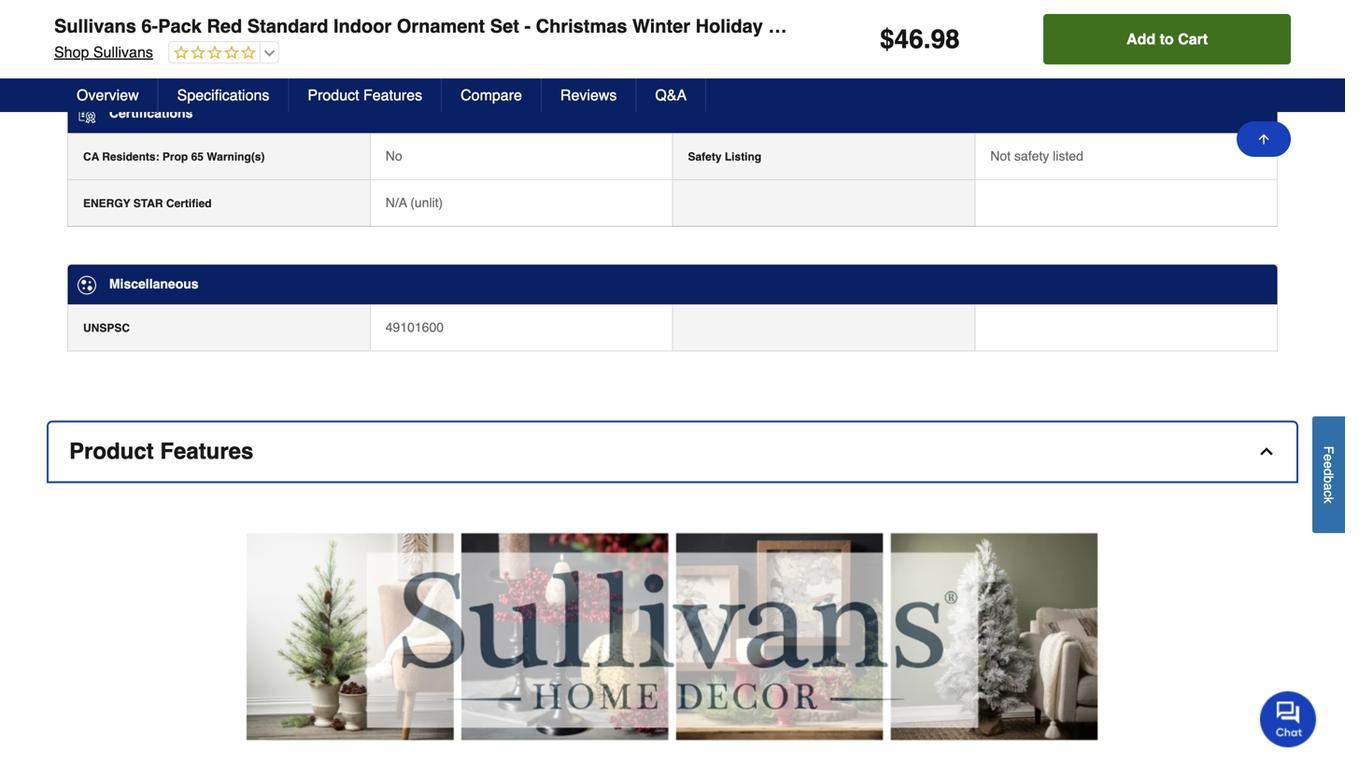 Task type: locate. For each thing, give the bounding box(es) containing it.
1 vertical spatial product features button
[[49, 423, 1297, 481]]

chat invite button image
[[1260, 691, 1317, 748]]

e up b
[[1322, 461, 1337, 469]]

sullivans down primary material
[[93, 43, 153, 61]]

0 vertical spatial n/a
[[991, 24, 1012, 39]]

0 vertical spatial sullivans
[[54, 15, 136, 37]]

(unlit)
[[1015, 24, 1048, 39], [410, 195, 443, 210]]

n/a down no
[[386, 195, 407, 210]]

0 horizontal spatial product features
[[69, 438, 254, 464]]

certifications
[[109, 105, 193, 120]]

compare button
[[442, 78, 542, 112]]

not
[[991, 149, 1011, 164]]

sullivans
[[54, 15, 136, 37], [93, 43, 153, 61]]

features
[[363, 86, 422, 104], [160, 438, 254, 464]]

1 vertical spatial n/a
[[386, 195, 407, 210]]

features for the top product features button
[[363, 86, 422, 104]]

e up d
[[1322, 454, 1337, 461]]

n/a
[[991, 24, 1012, 39], [386, 195, 407, 210]]

product features button
[[289, 78, 442, 112], [49, 423, 1297, 481]]

listing
[[725, 150, 762, 164]]

residents:
[[102, 150, 159, 164]]

n/a right "98"
[[991, 24, 1012, 39]]

indoor
[[334, 15, 392, 37]]

energy star certified
[[83, 197, 212, 210]]

1 vertical spatial features
[[160, 438, 254, 464]]

n/a (unlit)
[[991, 24, 1048, 39], [386, 195, 443, 210]]

n/a (unlit) down no
[[386, 195, 443, 210]]

sullivans up shop sullivans
[[54, 15, 136, 37]]

chevron up image
[[1258, 442, 1276, 461]]

0 vertical spatial (unlit)
[[1015, 24, 1048, 39]]

k
[[1322, 497, 1337, 504]]

red
[[207, 15, 242, 37]]

0 horizontal spatial (unlit)
[[410, 195, 443, 210]]

1 horizontal spatial n/a (unlit)
[[991, 24, 1048, 39]]

f e e d b a c k
[[1322, 446, 1337, 504]]

0 horizontal spatial features
[[160, 438, 254, 464]]

decoration
[[768, 15, 866, 37]]

product
[[308, 86, 359, 104], [69, 438, 154, 464]]

safety
[[688, 150, 722, 164]]

glass
[[386, 24, 419, 39]]

n/a (unlit) right "98"
[[991, 24, 1048, 39]]

q&a
[[655, 86, 687, 104]]

1 vertical spatial sullivans
[[93, 43, 153, 61]]

1 horizontal spatial product
[[308, 86, 359, 104]]

arrow up image
[[1257, 132, 1272, 147]]

0 vertical spatial product features
[[308, 86, 422, 104]]

add to cart
[[1127, 30, 1208, 48]]

2 e from the top
[[1322, 461, 1337, 469]]

0 vertical spatial features
[[363, 86, 422, 104]]

$
[[880, 24, 895, 54]]

65
[[191, 150, 204, 164]]

pack
[[158, 15, 202, 37]]

1 horizontal spatial n/a
[[991, 24, 1012, 39]]

1 horizontal spatial features
[[363, 86, 422, 104]]

light
[[722, 26, 749, 39]]

1 horizontal spatial product features
[[308, 86, 422, 104]]

add to cart button
[[1044, 14, 1291, 64]]

0 horizontal spatial n/a
[[386, 195, 407, 210]]

0 vertical spatial n/a (unlit)
[[991, 24, 1048, 39]]

49101600
[[386, 320, 444, 335]]

product features
[[308, 86, 422, 104], [69, 438, 254, 464]]

material
[[128, 26, 170, 39]]

e
[[1322, 454, 1337, 461], [1322, 461, 1337, 469]]

b
[[1322, 476, 1337, 483]]

c
[[1322, 491, 1337, 497]]

white light shade
[[688, 26, 786, 39]]

winter
[[633, 15, 691, 37]]

0 horizontal spatial product
[[69, 438, 154, 464]]

1 vertical spatial product features
[[69, 438, 254, 464]]

q&a button
[[637, 78, 706, 112]]

0 horizontal spatial n/a (unlit)
[[386, 195, 443, 210]]

prop
[[162, 150, 188, 164]]



Task type: describe. For each thing, give the bounding box(es) containing it.
specifications button
[[159, 78, 289, 112]]

reviews button
[[542, 78, 637, 112]]

set
[[490, 15, 519, 37]]

0 vertical spatial product
[[308, 86, 359, 104]]

miscellaneous
[[109, 277, 199, 292]]

safety
[[1015, 149, 1049, 164]]

shop sullivans
[[54, 43, 153, 61]]

ornament
[[397, 15, 485, 37]]

ca
[[83, 150, 99, 164]]

warning(s)
[[207, 150, 265, 164]]

energy
[[83, 197, 130, 210]]

primary
[[83, 26, 125, 39]]

standard
[[247, 15, 328, 37]]

primary material
[[83, 26, 170, 39]]

sullivans 6-pack red standard indoor ornament set - christmas winter holiday decoration
[[54, 15, 866, 37]]

.
[[924, 24, 931, 54]]

add
[[1127, 30, 1156, 48]]

f
[[1322, 446, 1337, 454]]

1 horizontal spatial (unlit)
[[1015, 24, 1048, 39]]

certified
[[166, 197, 212, 210]]

a
[[1322, 483, 1337, 491]]

to
[[1160, 30, 1174, 48]]

no
[[386, 149, 402, 164]]

0 vertical spatial product features button
[[289, 78, 442, 112]]

$ 46 . 98
[[880, 24, 960, 54]]

f e e d b a c k button
[[1313, 417, 1345, 533]]

-
[[525, 15, 531, 37]]

1 vertical spatial product
[[69, 438, 154, 464]]

specifications
[[177, 86, 269, 104]]

ca residents: prop 65 warning(s)
[[83, 150, 265, 164]]

holiday
[[696, 15, 763, 37]]

product features for the top product features button
[[308, 86, 422, 104]]

listed
[[1053, 149, 1084, 164]]

reviews
[[561, 86, 617, 104]]

cart
[[1178, 30, 1208, 48]]

not safety listed
[[991, 149, 1084, 164]]

d
[[1322, 469, 1337, 476]]

6-
[[141, 15, 158, 37]]

christmas
[[536, 15, 627, 37]]

1 vertical spatial (unlit)
[[410, 195, 443, 210]]

1 vertical spatial n/a (unlit)
[[386, 195, 443, 210]]

overview
[[77, 86, 139, 104]]

46
[[895, 24, 924, 54]]

98
[[931, 24, 960, 54]]

features for bottommost product features button
[[160, 438, 254, 464]]

unspsc
[[83, 322, 130, 335]]

star
[[133, 197, 163, 210]]

shop
[[54, 43, 89, 61]]

white
[[688, 26, 719, 39]]

product features for bottommost product features button
[[69, 438, 254, 464]]

overview button
[[58, 78, 159, 112]]

shade
[[752, 26, 786, 39]]

zero stars image
[[169, 45, 256, 62]]

compare
[[461, 86, 522, 104]]

1 e from the top
[[1322, 454, 1337, 461]]

safety listing
[[688, 150, 762, 164]]



Task type: vqa. For each thing, say whether or not it's contained in the screenshot.
the left Garden
no



